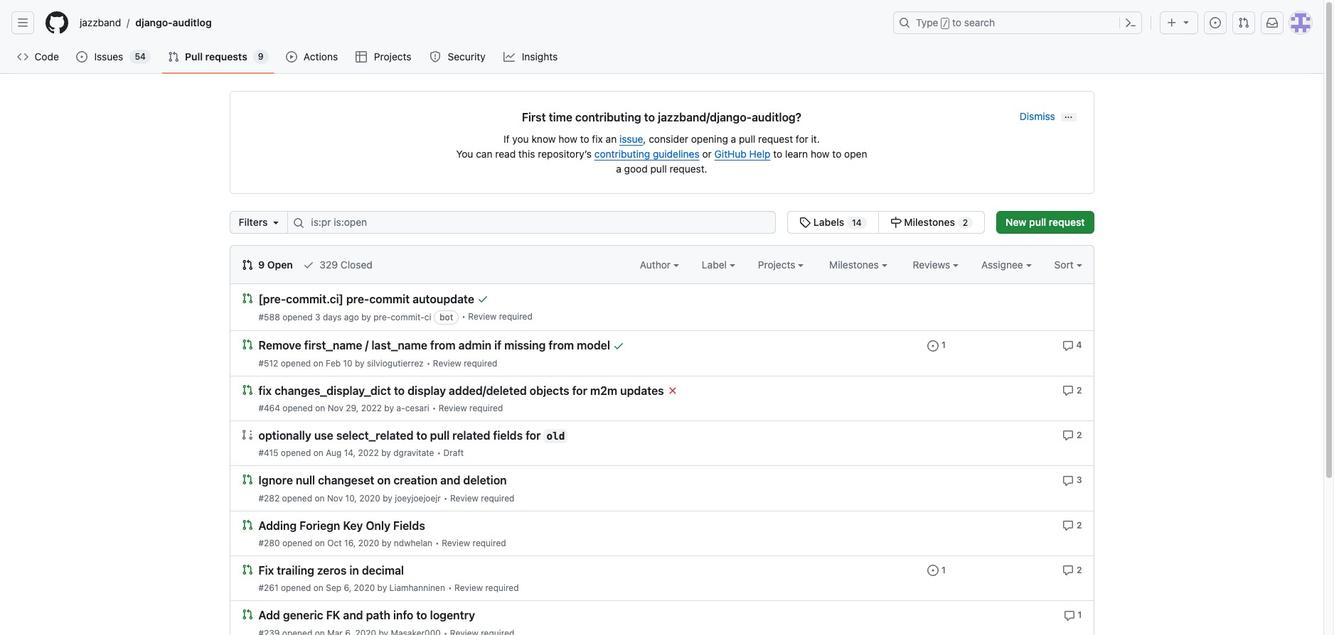 Task type: locate. For each thing, give the bounding box(es) containing it.
pull inside "link"
[[1030, 216, 1047, 228]]

actions
[[304, 51, 338, 63]]

2
[[963, 218, 968, 228], [1077, 385, 1082, 396], [1077, 430, 1082, 441], [1077, 520, 1082, 531], [1077, 565, 1082, 576]]

by down ignore null changeset on creation and deletion link
[[383, 493, 393, 504]]

9 open
[[256, 259, 293, 271]]

#415
[[259, 448, 279, 459]]

7 open pull request element from the top
[[242, 609, 253, 621]]

1 vertical spatial 3
[[1077, 475, 1082, 486]]

filters
[[239, 216, 268, 228]]

0 horizontal spatial request
[[758, 133, 793, 145]]

0 horizontal spatial issue opened image
[[76, 51, 88, 63]]

4 link
[[1063, 339, 1082, 352]]

1 vertical spatial 1
[[942, 565, 946, 576]]

ignore
[[259, 475, 293, 488]]

2020 for in
[[354, 583, 375, 594]]

none search field containing filters
[[229, 211, 985, 234]]

2020 inside fix trailing zeros in decimal #261             opened on sep 6, 2020 by liamhanninen • review required
[[354, 583, 375, 594]]

comment image for ignore null changeset on creation and deletion
[[1063, 476, 1074, 487]]

contributing
[[575, 111, 642, 124], [595, 148, 650, 160]]

pull inside to learn how to open a good pull request.
[[651, 163, 667, 175]]

pre- up ago
[[346, 293, 369, 306]]

review down deletion
[[450, 493, 479, 504]]

changeset
[[318, 475, 375, 488]]

pre- down commit at the top of the page
[[374, 313, 391, 323]]

issue opened image
[[928, 340, 939, 352]]

git pull request image left notifications image
[[1239, 17, 1250, 28]]

6 open pull request element from the top
[[242, 564, 253, 576]]

11 / 11 checks ok image
[[477, 294, 489, 305]]

1 horizontal spatial pre-
[[374, 313, 391, 323]]

on
[[313, 358, 323, 369], [315, 403, 325, 414], [314, 448, 324, 459], [377, 475, 391, 488], [315, 493, 325, 504], [315, 538, 325, 549], [314, 583, 324, 594]]

opened down the optionally
[[281, 448, 311, 459]]

• left draft link
[[437, 448, 441, 459]]

open pull request element left "fix"
[[242, 564, 253, 576]]

jazzband
[[80, 16, 121, 28]]

contributing down issue link
[[595, 148, 650, 160]]

and right fk
[[343, 610, 363, 623]]

for left m2m in the left bottom of the page
[[572, 385, 588, 398]]

review required link down "11 / 11 checks ok" "image"
[[468, 312, 533, 322]]

1 horizontal spatial git pull request image
[[1239, 17, 1250, 28]]

fix left an
[[592, 133, 603, 145]]

a up github
[[731, 133, 736, 145]]

7 open pull request image from the top
[[242, 610, 253, 621]]

play image
[[286, 51, 297, 63]]

[pre-
[[259, 293, 286, 306]]

/ for type
[[943, 18, 948, 28]]

know
[[532, 133, 556, 145]]

fields
[[493, 430, 523, 443]]

projects right label popup button
[[758, 259, 798, 271]]

required inside fix trailing zeros in decimal #261             opened on sep 6, 2020 by liamhanninen • review required
[[485, 583, 519, 594]]

4 open pull request element from the top
[[242, 474, 253, 486]]

1 vertical spatial comment image
[[1063, 476, 1074, 487]]

projects inside "popup button"
[[758, 259, 798, 271]]

adding foriegn key only fields link
[[259, 520, 425, 533]]

0 horizontal spatial 3
[[315, 313, 321, 323]]

how
[[559, 133, 578, 145], [811, 148, 830, 160]]

1 vertical spatial and
[[343, 610, 363, 623]]

0 horizontal spatial a
[[616, 163, 622, 175]]

pull
[[739, 133, 756, 145], [651, 163, 667, 175], [1030, 216, 1047, 228], [430, 430, 450, 443]]

dismiss
[[1020, 110, 1056, 122]]

milestones right milestone image
[[904, 216, 955, 228]]

Issues search field
[[288, 211, 776, 234]]

opened down adding
[[282, 538, 313, 549]]

1 horizontal spatial projects
[[758, 259, 798, 271]]

1 open pull request element from the top
[[242, 292, 253, 304]]

type / to search
[[916, 16, 995, 28]]

in
[[350, 565, 359, 578]]

0 horizontal spatial from
[[430, 340, 456, 353]]

path
[[366, 610, 390, 623]]

fix
[[259, 565, 274, 578]]

/ up #512             opened on feb 10 by silviogutierrez • review required
[[365, 340, 369, 353]]

on left the oct
[[315, 538, 325, 549]]

1 horizontal spatial request
[[1049, 216, 1085, 228]]

opened right #464
[[283, 403, 313, 414]]

open pull request element
[[242, 292, 253, 304], [242, 339, 253, 351], [242, 384, 253, 396], [242, 474, 253, 486], [242, 519, 253, 531], [242, 564, 253, 576], [242, 609, 253, 621]]

commit.ci]
[[286, 293, 344, 306]]

open pull request element for adding foriegn key only fields
[[242, 519, 253, 531]]

on left sep
[[314, 583, 324, 594]]

open pull request image for fix changes_display_dict to display added/deleted objects for m2m updates
[[242, 385, 253, 396]]

review down "11 / 11 checks ok" "image"
[[468, 312, 497, 322]]

fk
[[326, 610, 340, 623]]

0 vertical spatial projects
[[374, 51, 412, 63]]

1 vertical spatial fix
[[259, 385, 272, 398]]

trailing
[[277, 565, 314, 578]]

request up sort popup button
[[1049, 216, 1085, 228]]

9 for 9
[[258, 51, 264, 62]]

author button
[[640, 258, 679, 272]]

#512
[[259, 358, 278, 369]]

you
[[512, 133, 529, 145]]

issue opened image for issues
[[76, 51, 88, 63]]

to
[[953, 16, 962, 28], [644, 111, 655, 124], [580, 133, 590, 145], [774, 148, 783, 160], [833, 148, 842, 160], [394, 385, 405, 398], [416, 430, 427, 443], [416, 610, 427, 623]]

• inside adding foriegn key only fields #280             opened on oct 16, 2020 by ndwhelan • review required
[[435, 538, 439, 549]]

329 closed link
[[303, 258, 373, 272]]

0 horizontal spatial for
[[526, 430, 541, 443]]

0 vertical spatial a
[[731, 133, 736, 145]]

10,
[[345, 493, 357, 504]]

requests
[[205, 51, 247, 63]]

closed
[[341, 259, 373, 271]]

2 horizontal spatial issue opened image
[[1210, 17, 1221, 28]]

open pull request element for ignore null changeset on creation and deletion
[[242, 474, 253, 486]]

nov inside "ignore null changeset on creation and deletion #282             opened on nov 10, 2020 by joeyjoejoejr • review required"
[[327, 493, 343, 504]]

open pull request element left [pre-
[[242, 292, 253, 304]]

329
[[320, 259, 338, 271]]

2022
[[361, 403, 382, 414], [358, 448, 379, 459]]

on left aug
[[314, 448, 324, 459]]

info
[[393, 610, 414, 623]]

nov left 10,
[[327, 493, 343, 504]]

0 horizontal spatial /
[[127, 17, 130, 29]]

from
[[430, 340, 456, 353], [549, 340, 574, 353]]

3 2 link from the top
[[1063, 519, 1082, 532]]

review required link down admin
[[433, 358, 498, 369]]

pull down contributing guidelines link
[[651, 163, 667, 175]]

milestones button
[[830, 258, 888, 272]]

None search field
[[229, 211, 985, 234]]

comment image inside 4 'link'
[[1063, 340, 1074, 352]]

a inside to learn how to open a good pull request.
[[616, 163, 622, 175]]

review required link up the 'logentry'
[[455, 583, 519, 594]]

/ left django- on the left top of page
[[127, 17, 130, 29]]

1 vertical spatial how
[[811, 148, 830, 160]]

2 vertical spatial comment image
[[1063, 521, 1074, 532]]

open pull request element left ignore
[[242, 474, 253, 486]]

1 horizontal spatial from
[[549, 340, 574, 353]]

1 horizontal spatial issue opened image
[[928, 566, 939, 577]]

how up repository's
[[559, 133, 578, 145]]

4 open pull request image from the top
[[242, 475, 253, 486]]

2020 inside "ignore null changeset on creation and deletion #282             opened on nov 10, 2020 by joeyjoejoejr • review required"
[[359, 493, 380, 504]]

2 open pull request element from the top
[[242, 339, 253, 351]]

for left the "old"
[[526, 430, 541, 443]]

git pull request image
[[242, 260, 253, 271]]

2 vertical spatial 2020
[[354, 583, 375, 594]]

open pull request element left adding
[[242, 519, 253, 531]]

on down null
[[315, 493, 325, 504]]

9 inside 9 open "link"
[[258, 259, 265, 271]]

milestones down 14
[[830, 259, 882, 271]]

1 vertical spatial git pull request image
[[168, 51, 179, 63]]

by down decimal
[[377, 583, 387, 594]]

review required link down deletion
[[450, 493, 515, 504]]

2 vertical spatial 1 link
[[1064, 609, 1082, 622]]

0 vertical spatial issue opened image
[[1210, 17, 1221, 28]]

1 vertical spatial projects
[[758, 259, 798, 271]]

2020 right "16,"
[[358, 538, 379, 549]]

open pull request image left adding
[[242, 520, 253, 531]]

how down it.
[[811, 148, 830, 160]]

opened inside adding foriegn key only fields #280             opened on oct 16, 2020 by ndwhelan • review required
[[282, 538, 313, 549]]

2020 right 6,
[[354, 583, 375, 594]]

1 2 link from the top
[[1063, 384, 1082, 397]]

open pull request image left remove
[[242, 340, 253, 351]]

by down only
[[382, 538, 392, 549]]

open pull request image left [pre-
[[242, 293, 253, 304]]

2020 for only
[[358, 538, 379, 549]]

2020 inside adding foriegn key only fields #280             opened on oct 16, 2020 by ndwhelan • review required
[[358, 538, 379, 549]]

1 horizontal spatial how
[[811, 148, 830, 160]]

9 left play image
[[258, 51, 264, 62]]

0 vertical spatial pre-
[[346, 293, 369, 306]]

plus image
[[1167, 17, 1178, 28]]

2 horizontal spatial /
[[943, 18, 948, 28]]

a down you can read this repository's contributing guidelines or github help
[[616, 163, 622, 175]]

review required link
[[468, 312, 533, 322], [433, 358, 498, 369], [439, 403, 503, 414], [450, 493, 515, 504], [442, 538, 506, 549], [455, 583, 519, 594]]

3 link
[[1063, 474, 1082, 487]]

/ inside type / to search
[[943, 18, 948, 28]]

5 open pull request image from the top
[[242, 520, 253, 531]]

issue element
[[788, 211, 985, 234]]

dismiss ...
[[1020, 110, 1073, 122]]

git pull request image left pull on the top of the page
[[168, 51, 179, 63]]

2 link for optionally use select_related to pull related fields for
[[1063, 429, 1082, 442]]

milestones inside popup button
[[830, 259, 882, 271]]

comment image inside 3 'link'
[[1063, 476, 1074, 487]]

a-
[[397, 403, 405, 414]]

opened down the trailing
[[281, 583, 311, 594]]

• right joeyjoejoejr link
[[444, 493, 448, 504]]

1 vertical spatial request
[[1049, 216, 1085, 228]]

1 vertical spatial 2022
[[358, 448, 379, 459]]

pull up draft
[[430, 430, 450, 443]]

review required link right ndwhelan
[[442, 538, 506, 549]]

opened down null
[[282, 493, 312, 504]]

comment image
[[1063, 340, 1074, 352], [1063, 476, 1074, 487], [1063, 521, 1074, 532]]

2 for adding foriegn key only fields
[[1077, 520, 1082, 531]]

/ for jazzband
[[127, 17, 130, 29]]

list
[[74, 11, 885, 34]]

review down fix changes_display_dict to display added/deleted objects for m2m updates link
[[439, 403, 467, 414]]

1 for fix trailing zeros in decimal
[[942, 565, 946, 576]]

graph image
[[504, 51, 515, 63]]

ci
[[425, 313, 431, 323]]

triangle down image
[[1181, 16, 1192, 28]]

1 vertical spatial 2020
[[358, 538, 379, 549]]

open pull request image left "fix"
[[242, 565, 253, 576]]

1 link
[[928, 339, 946, 352], [928, 564, 946, 577], [1064, 609, 1082, 622]]

command palette image
[[1125, 17, 1137, 28]]

1 vertical spatial 9
[[258, 259, 265, 271]]

• inside optionally use select_related to pull related fields for old #415             opened on aug 14, 2022 by dgravitate • draft
[[437, 448, 441, 459]]

• up the 'logentry'
[[448, 583, 452, 594]]

and down draft link
[[441, 475, 461, 488]]

4 2 link from the top
[[1063, 564, 1082, 577]]

search image
[[293, 218, 305, 229]]

objects
[[530, 385, 570, 398]]

by down select_related
[[381, 448, 391, 459]]

1 open pull request image from the top
[[242, 293, 253, 304]]

open pull request image for adding foriegn key only fields
[[242, 520, 253, 531]]

open pull request image left ignore
[[242, 475, 253, 486]]

sort
[[1055, 259, 1074, 271]]

2 horizontal spatial for
[[796, 133, 809, 145]]

add generic fk and path info to logentry link
[[259, 610, 475, 623]]

1 vertical spatial nov
[[327, 493, 343, 504]]

0 vertical spatial git pull request image
[[1239, 17, 1250, 28]]

0 horizontal spatial fix
[[259, 385, 272, 398]]

2 link for adding foriegn key only fields
[[1063, 519, 1082, 532]]

2 vertical spatial issue opened image
[[928, 566, 939, 577]]

1 vertical spatial issue opened image
[[76, 51, 88, 63]]

review up the 'logentry'
[[455, 583, 483, 594]]

2022 down select_related
[[358, 448, 379, 459]]

milestones 2
[[902, 216, 968, 228]]

3 open pull request image from the top
[[242, 385, 253, 396]]

issue opened image
[[1210, 17, 1221, 28], [76, 51, 88, 63], [928, 566, 939, 577]]

• inside fix trailing zeros in decimal #261             opened on sep 6, 2020 by liamhanninen • review required
[[448, 583, 452, 594]]

0 vertical spatial 2020
[[359, 493, 380, 504]]

reviews button
[[913, 258, 959, 272]]

1 vertical spatial 1 link
[[928, 564, 946, 577]]

review required link for silviogutierrez
[[433, 358, 498, 369]]

opened inside "ignore null changeset on creation and deletion #282             opened on nov 10, 2020 by joeyjoejoejr • review required"
[[282, 493, 312, 504]]

1 horizontal spatial milestones
[[904, 216, 955, 228]]

open pull request image up draft pull request element
[[242, 385, 253, 396]]

open pull request element for add generic fk and path info to logentry
[[242, 609, 253, 621]]

0 horizontal spatial milestones
[[830, 259, 882, 271]]

milestones for milestones
[[830, 259, 882, 271]]

comment image
[[1063, 386, 1074, 397], [1063, 431, 1074, 442], [1063, 566, 1074, 577], [1064, 611, 1075, 622]]

1 horizontal spatial 3
[[1077, 475, 1082, 486]]

request up the help
[[758, 133, 793, 145]]

2 link for fix trailing zeros in decimal
[[1063, 564, 1082, 577]]

1 horizontal spatial a
[[731, 133, 736, 145]]

2 2 link from the top
[[1063, 429, 1082, 442]]

1 vertical spatial milestones
[[830, 259, 882, 271]]

milestones
[[904, 216, 955, 228], [830, 259, 882, 271]]

fix changes_display_dict to display added/deleted objects for m2m updates link
[[259, 385, 664, 398]]

new
[[1006, 216, 1027, 228]]

milestones inside 'issue' element
[[904, 216, 955, 228]]

review required link for liamhanninen
[[455, 583, 519, 594]]

open pull request element left add
[[242, 609, 253, 621]]

a
[[731, 133, 736, 145], [616, 163, 622, 175]]

0 vertical spatial 1 link
[[928, 339, 946, 352]]

tag image
[[800, 217, 811, 228]]

9 for 9 open
[[258, 259, 265, 271]]

review right ndwhelan link
[[442, 538, 470, 549]]

for
[[796, 133, 809, 145], [572, 385, 588, 398], [526, 430, 541, 443]]

0 vertical spatial milestones
[[904, 216, 955, 228]]

ago
[[344, 313, 359, 323]]

by inside adding foriegn key only fields #280             opened on oct 16, 2020 by ndwhelan • review required
[[382, 538, 392, 549]]

/ right type in the right top of the page
[[943, 18, 948, 28]]

2022 inside optionally use select_related to pull related fields for old #415             opened on aug 14, 2022 by dgravitate • draft
[[358, 448, 379, 459]]

5 open pull request element from the top
[[242, 519, 253, 531]]

request inside "link"
[[1049, 216, 1085, 228]]

/ inside jazzband / django-auditlog
[[127, 17, 130, 29]]

fix changes_display_dict to display added/deleted objects for m2m updates
[[259, 385, 664, 398]]

by inside optionally use select_related to pull related fields for old #415             opened on aug 14, 2022 by dgravitate • draft
[[381, 448, 391, 459]]

milestones for milestones 2
[[904, 216, 955, 228]]

review required link for a-cesari
[[439, 403, 503, 414]]

projects
[[374, 51, 412, 63], [758, 259, 798, 271]]

1 link for remove first_name / last_name from admin if missing from model
[[928, 339, 946, 352]]

2 open pull request image from the top
[[242, 340, 253, 351]]

open pull request element for remove first_name / last_name from admin if missing from model
[[242, 339, 253, 351]]

if you know how to fix an issue ,           consider opening a pull request for it.
[[504, 133, 820, 145]]

git pull request image
[[1239, 17, 1250, 28], [168, 51, 179, 63]]

open pull request element left remove
[[242, 339, 253, 351]]

1 vertical spatial for
[[572, 385, 588, 398]]

2020 right 10,
[[359, 493, 380, 504]]

#588             opened 3 days ago by pre-commit-ci
[[259, 313, 431, 323]]

1 horizontal spatial fix
[[592, 133, 603, 145]]

0 vertical spatial 1
[[942, 340, 946, 351]]

add generic fk and path info to logentry
[[259, 610, 475, 623]]

time
[[549, 111, 573, 124]]

open pull request image for ignore null changeset on creation and deletion
[[242, 475, 253, 486]]

from down bot
[[430, 340, 456, 353]]

0 vertical spatial how
[[559, 133, 578, 145]]

6 open pull request image from the top
[[242, 565, 253, 576]]

issue
[[620, 133, 643, 145]]

2 vertical spatial for
[[526, 430, 541, 443]]

0 vertical spatial 9
[[258, 51, 264, 62]]

2022 right 29,
[[361, 403, 382, 414]]

key
[[343, 520, 363, 533]]

open pull request element up draft pull request element
[[242, 384, 253, 396]]

ignore null changeset on creation and deletion link
[[259, 475, 507, 488]]

open pull request image left add
[[242, 610, 253, 621]]

0 horizontal spatial and
[[343, 610, 363, 623]]

fields
[[393, 520, 425, 533]]

9 right git pull request icon
[[258, 259, 265, 271]]

2 vertical spatial 1
[[1078, 611, 1082, 621]]

review required link down fix changes_display_dict to display added/deleted objects for m2m updates
[[439, 403, 503, 414]]

0 vertical spatial fix
[[592, 133, 603, 145]]

projects right table icon
[[374, 51, 412, 63]]

commit
[[369, 293, 410, 306]]

to up dgravitate link
[[416, 430, 427, 443]]

0 vertical spatial and
[[441, 475, 461, 488]]

aug
[[326, 448, 342, 459]]

optionally
[[259, 430, 311, 443]]

liamhanninen
[[390, 583, 445, 594]]

open pull request image
[[242, 293, 253, 304], [242, 340, 253, 351], [242, 385, 253, 396], [242, 475, 253, 486], [242, 520, 253, 531], [242, 565, 253, 576], [242, 610, 253, 621]]

• right ndwhelan link
[[435, 538, 439, 549]]

and inside "ignore null changeset on creation and deletion #282             opened on nov 10, 2020 by joeyjoejoejr • review required"
[[441, 475, 461, 488]]

to left search
[[953, 16, 962, 28]]

from left model
[[549, 340, 574, 353]]

0 vertical spatial for
[[796, 133, 809, 145]]

opened down commit.ci]
[[283, 313, 313, 323]]

1 vertical spatial a
[[616, 163, 622, 175]]

for left it.
[[796, 133, 809, 145]]

0 vertical spatial contributing
[[575, 111, 642, 124]]

by inside "ignore null changeset on creation and deletion #282             opened on nov 10, 2020 by joeyjoejoejr • review required"
[[383, 493, 393, 504]]

...
[[1065, 110, 1073, 120]]

3 open pull request element from the top
[[242, 384, 253, 396]]

0 vertical spatial comment image
[[1063, 340, 1074, 352]]

0 horizontal spatial projects
[[374, 51, 412, 63]]

review inside "ignore null changeset on creation and deletion #282             opened on nov 10, 2020 by joeyjoejoejr • review required"
[[450, 493, 479, 504]]

1 horizontal spatial and
[[441, 475, 461, 488]]

sep
[[326, 583, 342, 594]]

0 horizontal spatial git pull request image
[[168, 51, 179, 63]]

nov left 29,
[[328, 403, 344, 414]]

fix up #464
[[259, 385, 272, 398]]

pull right new
[[1030, 216, 1047, 228]]

1 link for fix trailing zeros in decimal
[[928, 564, 946, 577]]



Task type: describe. For each thing, give the bounding box(es) containing it.
,
[[643, 133, 646, 145]]

#280
[[259, 538, 280, 549]]

remove first_name / last_name from admin if missing from model link
[[259, 340, 610, 353]]

to left open
[[833, 148, 842, 160]]

• review required
[[462, 312, 533, 322]]

opened down remove
[[281, 358, 311, 369]]

required inside adding foriegn key only fields #280             opened on oct 16, 2020 by ndwhelan • review required
[[473, 538, 506, 549]]

commit-
[[391, 313, 425, 323]]

how inside to learn how to open a good pull request.
[[811, 148, 830, 160]]

code link
[[11, 46, 65, 68]]

by right 10
[[355, 358, 365, 369]]

14
[[852, 218, 862, 228]]

insights link
[[498, 46, 565, 68]]

read
[[495, 148, 516, 160]]

open pull request element for [pre-commit.ci] pre-commit autoupdate
[[242, 292, 253, 304]]

pre-commit-ci link
[[374, 313, 431, 323]]

• right bot
[[462, 312, 466, 322]]

opened inside optionally use select_related to pull related fields for old #415             opened on aug 14, 2022 by dgravitate • draft
[[281, 448, 311, 459]]

draft pull request element
[[242, 429, 253, 441]]

zeros
[[317, 565, 347, 578]]

54
[[135, 51, 146, 62]]

m2m
[[590, 385, 618, 398]]

ignore null changeset on creation and deletion #282             opened on nov 10, 2020 by joeyjoejoejr • review required
[[259, 475, 515, 504]]

if
[[504, 133, 510, 145]]

label button
[[702, 258, 735, 272]]

#261
[[259, 583, 279, 594]]

• inside "ignore null changeset on creation and deletion #282             opened on nov 10, 2020 by joeyjoejoejr • review required"
[[444, 493, 448, 504]]

milestone image
[[890, 217, 902, 228]]

labels 14
[[811, 216, 862, 228]]

projects button
[[758, 258, 804, 272]]

check image
[[303, 260, 314, 271]]

to right the help
[[774, 148, 783, 160]]

security link
[[424, 46, 492, 68]]

0 horizontal spatial how
[[559, 133, 578, 145]]

to inside optionally use select_related to pull related fields for old #415             opened on aug 14, 2022 by dgravitate • draft
[[416, 430, 427, 443]]

fix trailing zeros in decimal #261             opened on sep 6, 2020 by liamhanninen • review required
[[259, 565, 519, 594]]

2 for optionally use select_related to pull related fields for
[[1077, 430, 1082, 441]]

new pull request
[[1006, 216, 1085, 228]]

dgravitate
[[394, 448, 434, 459]]

for inside optionally use select_related to pull related fields for old #415             opened on aug 14, 2022 by dgravitate • draft
[[526, 430, 541, 443]]

days
[[323, 313, 342, 323]]

by right ago
[[361, 313, 371, 323]]

dgravitate link
[[394, 448, 434, 459]]

admin
[[459, 340, 492, 353]]

list containing jazzband
[[74, 11, 885, 34]]

1 for remove first_name / last_name from admin if missing from model
[[942, 340, 946, 351]]

review inside fix trailing zeros in decimal #261             opened on sep 6, 2020 by liamhanninen • review required
[[455, 583, 483, 594]]

8 / 8 checks ok image
[[613, 340, 624, 352]]

projects link
[[350, 46, 418, 68]]

review down remove first_name / last_name from admin if missing from model link
[[433, 358, 462, 369]]

review required link for joeyjoejoejr
[[450, 493, 515, 504]]

to up ,
[[644, 111, 655, 124]]

labels
[[814, 216, 845, 228]]

help
[[750, 148, 771, 160]]

4
[[1077, 340, 1082, 351]]

django-
[[135, 16, 173, 28]]

[pre-commit.ci] pre-commit autoupdate link
[[259, 293, 474, 306]]

code image
[[17, 51, 28, 63]]

2 inside milestones 2
[[963, 218, 968, 228]]

select_related
[[336, 430, 414, 443]]

by left a-
[[384, 403, 394, 414]]

on inside optionally use select_related to pull related fields for old #415             opened on aug 14, 2022 by dgravitate • draft
[[314, 448, 324, 459]]

notifications image
[[1267, 17, 1278, 28]]

model
[[577, 340, 610, 353]]

on inside fix trailing zeros in decimal #261             opened on sep 6, 2020 by liamhanninen • review required
[[314, 583, 324, 594]]

on left the feb
[[313, 358, 323, 369]]

1 / 6 checks ok image
[[667, 386, 678, 397]]

review inside adding foriegn key only fields #280             opened on oct 16, 2020 by ndwhelan • review required
[[442, 538, 470, 549]]

you can read this repository's contributing guidelines or github help
[[456, 148, 771, 160]]

issue opened image for 1
[[928, 566, 939, 577]]

open pull request image for remove first_name / last_name from admin if missing from model
[[242, 340, 253, 351]]

you
[[456, 148, 473, 160]]

0 vertical spatial nov
[[328, 403, 344, 414]]

last_name
[[372, 340, 428, 353]]

ndwhelan link
[[394, 538, 433, 549]]

new pull request link
[[997, 211, 1094, 234]]

[pre-commit.ci] pre-commit autoupdate
[[259, 293, 474, 306]]

github help link
[[715, 148, 771, 160]]

draft link
[[444, 448, 464, 459]]

optionally use select_related to pull related fields for old #415             opened on aug 14, 2022 by dgravitate • draft
[[259, 430, 565, 459]]

issue link
[[620, 133, 643, 145]]

3 inside 'link'
[[1077, 475, 1082, 486]]

changes_display_dict
[[275, 385, 391, 398]]

liamhanninen link
[[390, 583, 445, 594]]

silviogutierrez link
[[367, 358, 424, 369]]

1 horizontal spatial for
[[572, 385, 588, 398]]

git pull request image for the rightmost issue opened image
[[1239, 17, 1250, 28]]

on inside adding foriegn key only fields #280             opened on oct 16, 2020 by ndwhelan • review required
[[315, 538, 325, 549]]

updates
[[620, 385, 664, 398]]

comment image for adding foriegn key only fields
[[1063, 521, 1074, 532]]

14,
[[344, 448, 356, 459]]

adding foriegn key only fields #280             opened on oct 16, 2020 by ndwhelan • review required
[[259, 520, 506, 549]]

0 vertical spatial request
[[758, 133, 793, 145]]

jazzband link
[[74, 11, 127, 34]]

open pull request image for [pre-commit.ci] pre-commit autoupdate
[[242, 293, 253, 304]]

missing
[[504, 340, 546, 353]]

1 vertical spatial contributing
[[595, 148, 650, 160]]

2 for fix trailing zeros in decimal
[[1077, 565, 1082, 576]]

table image
[[356, 51, 367, 63]]

open pull request element for fix trailing zeros in decimal
[[242, 564, 253, 576]]

on down changes_display_dict
[[315, 403, 325, 414]]

learn
[[785, 148, 808, 160]]

jazzband / django-auditlog
[[80, 16, 212, 29]]

to right info
[[416, 610, 427, 623]]

triangle down image
[[271, 217, 282, 228]]

open pull request image for add generic fk and path info to logentry
[[242, 610, 253, 621]]

• right cesari
[[432, 403, 436, 414]]

bot
[[440, 313, 453, 323]]

9 open link
[[242, 258, 293, 272]]

to up repository's
[[580, 133, 590, 145]]

decimal
[[362, 565, 404, 578]]

git pull request image for issues's issue opened image
[[168, 51, 179, 63]]

type
[[916, 16, 939, 28]]

draft pull request image
[[242, 430, 253, 441]]

remove first_name / last_name from admin if missing from model
[[259, 340, 610, 353]]

fix trailing zeros in decimal link
[[259, 565, 404, 578]]

to up a-
[[394, 385, 405, 398]]

1 vertical spatial pre-
[[374, 313, 391, 323]]

homepage image
[[46, 11, 68, 34]]

actions link
[[280, 46, 345, 68]]

remove
[[259, 340, 302, 353]]

silviogutierrez
[[367, 358, 424, 369]]

required inside "ignore null changeset on creation and deletion #282             opened on nov 10, 2020 by joeyjoejoejr • review required"
[[481, 493, 515, 504]]

1 horizontal spatial /
[[365, 340, 369, 353]]

filters button
[[229, 211, 288, 234]]

search
[[965, 16, 995, 28]]

feb
[[326, 358, 341, 369]]

cesari
[[405, 403, 429, 414]]

guidelines
[[653, 148, 700, 160]]

joeyjoejoejr
[[395, 493, 441, 504]]

if
[[495, 340, 502, 353]]

first_name
[[304, 340, 362, 353]]

by inside fix trailing zeros in decimal #261             opened on sep 6, 2020 by liamhanninen • review required
[[377, 583, 387, 594]]

first
[[522, 111, 546, 124]]

it.
[[811, 133, 820, 145]]

shield image
[[430, 51, 441, 63]]

0 vertical spatial 3
[[315, 313, 321, 323]]

good
[[624, 163, 648, 175]]

review required link for pre-commit-ci
[[468, 312, 533, 322]]

jazzband/django-
[[658, 111, 752, 124]]

open pull request image for fix trailing zeros in decimal
[[242, 565, 253, 576]]

pull inside optionally use select_related to pull related fields for old #415             opened on aug 14, 2022 by dgravitate • draft
[[430, 430, 450, 443]]

review required link for ndwhelan
[[442, 538, 506, 549]]

• down "remove first_name / last_name from admin if missing from model"
[[427, 358, 431, 369]]

related
[[453, 430, 491, 443]]

0 horizontal spatial pre-
[[346, 293, 369, 306]]

adding
[[259, 520, 297, 533]]

1 from from the left
[[430, 340, 456, 353]]

Search all issues text field
[[288, 211, 776, 234]]

repository's
[[538, 148, 592, 160]]

on left creation
[[377, 475, 391, 488]]

open pull request element for fix changes_display_dict to display added/deleted objects for m2m updates
[[242, 384, 253, 396]]

this
[[519, 148, 535, 160]]

29,
[[346, 403, 359, 414]]

2 from from the left
[[549, 340, 574, 353]]

opened inside fix trailing zeros in decimal #261             opened on sep 6, 2020 by liamhanninen • review required
[[281, 583, 311, 594]]

0 vertical spatial 2022
[[361, 403, 382, 414]]

pull up github help link
[[739, 133, 756, 145]]

consider
[[649, 133, 689, 145]]



Task type: vqa. For each thing, say whether or not it's contained in the screenshot.
cats IMAGE
no



